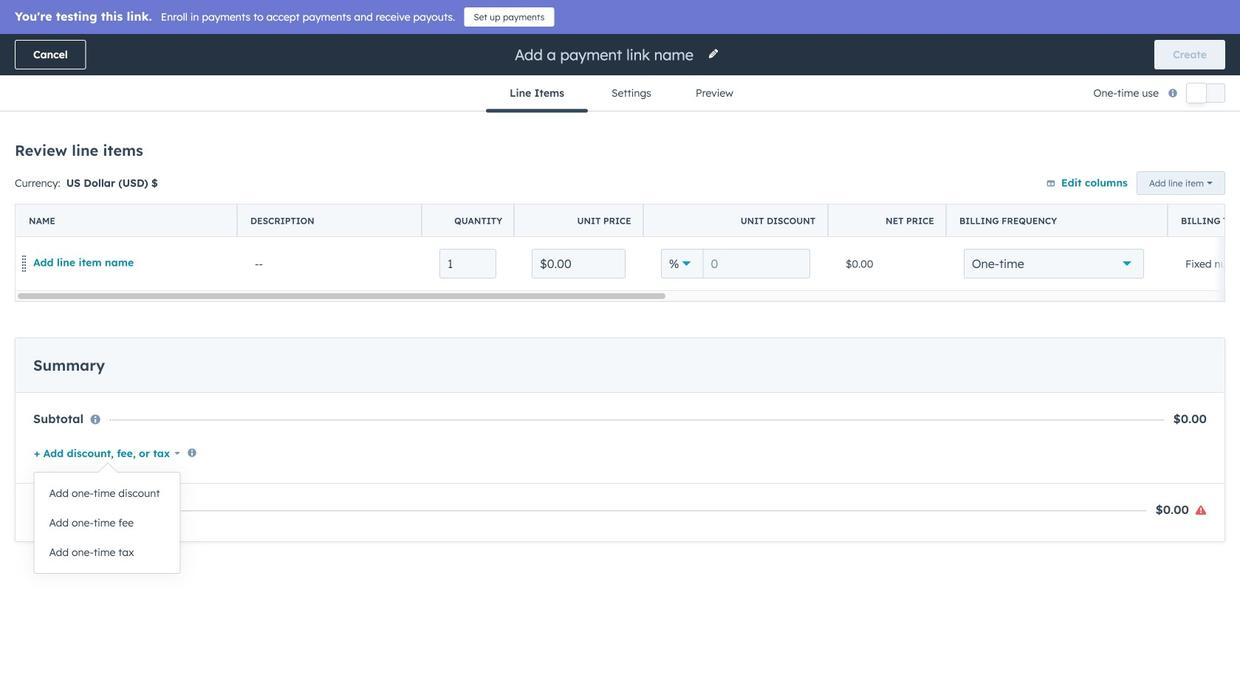 Task type: vqa. For each thing, say whether or not it's contained in the screenshot.
Board actions
no



Task type: describe. For each thing, give the bounding box(es) containing it.
4 press to sort. element from the left
[[700, 196, 706, 208]]

5 press to sort. element from the left
[[799, 196, 804, 208]]

navigation inside page section element
[[486, 75, 754, 113]]

3 press to sort. image from the left
[[700, 196, 706, 207]]

7 press to sort. element from the left
[[1054, 196, 1060, 208]]

8 press to sort. element from the left
[[1143, 196, 1149, 208]]

7 press to sort. image from the left
[[1143, 196, 1149, 207]]

2 press to sort. element from the left
[[403, 196, 408, 208]]

0 text field
[[703, 249, 810, 278]]

5 press to sort. image from the left
[[972, 196, 977, 207]]

6 press to sort. element from the left
[[972, 196, 977, 208]]



Task type: locate. For each thing, give the bounding box(es) containing it.
Add a payment link name field
[[513, 45, 699, 65]]

3 press to sort. element from the left
[[583, 196, 589, 208]]

None text field
[[440, 249, 496, 278], [532, 249, 626, 278], [440, 249, 496, 278], [532, 249, 626, 278]]

press to sort. image
[[583, 196, 589, 207]]

4 press to sort. image from the left
[[799, 196, 804, 207]]

press to sort. element
[[111, 196, 116, 208], [403, 196, 408, 208], [583, 196, 589, 208], [700, 196, 706, 208], [799, 196, 804, 208], [972, 196, 977, 208], [1054, 196, 1060, 208], [1143, 196, 1149, 208]]

column header
[[226, 186, 340, 219], [16, 205, 238, 237], [237, 205, 423, 237], [422, 205, 515, 237], [514, 205, 644, 237], [643, 205, 829, 237], [828, 205, 947, 237], [946, 205, 1169, 237], [1168, 205, 1240, 237]]

pagination navigation
[[496, 291, 630, 311]]

navigation
[[486, 75, 754, 113]]

Search search field
[[35, 141, 331, 171]]

dialog
[[0, 0, 1240, 686]]

1 press to sort. image from the left
[[111, 196, 116, 207]]

press to sort. image
[[111, 196, 116, 207], [403, 196, 408, 207], [700, 196, 706, 207], [799, 196, 804, 207], [972, 196, 977, 207], [1054, 196, 1060, 207], [1143, 196, 1149, 207]]

page section element
[[0, 34, 1240, 113]]

1 press to sort. element from the left
[[111, 196, 116, 208]]

2 press to sort. image from the left
[[403, 196, 408, 207]]

6 press to sort. image from the left
[[1054, 196, 1060, 207]]



